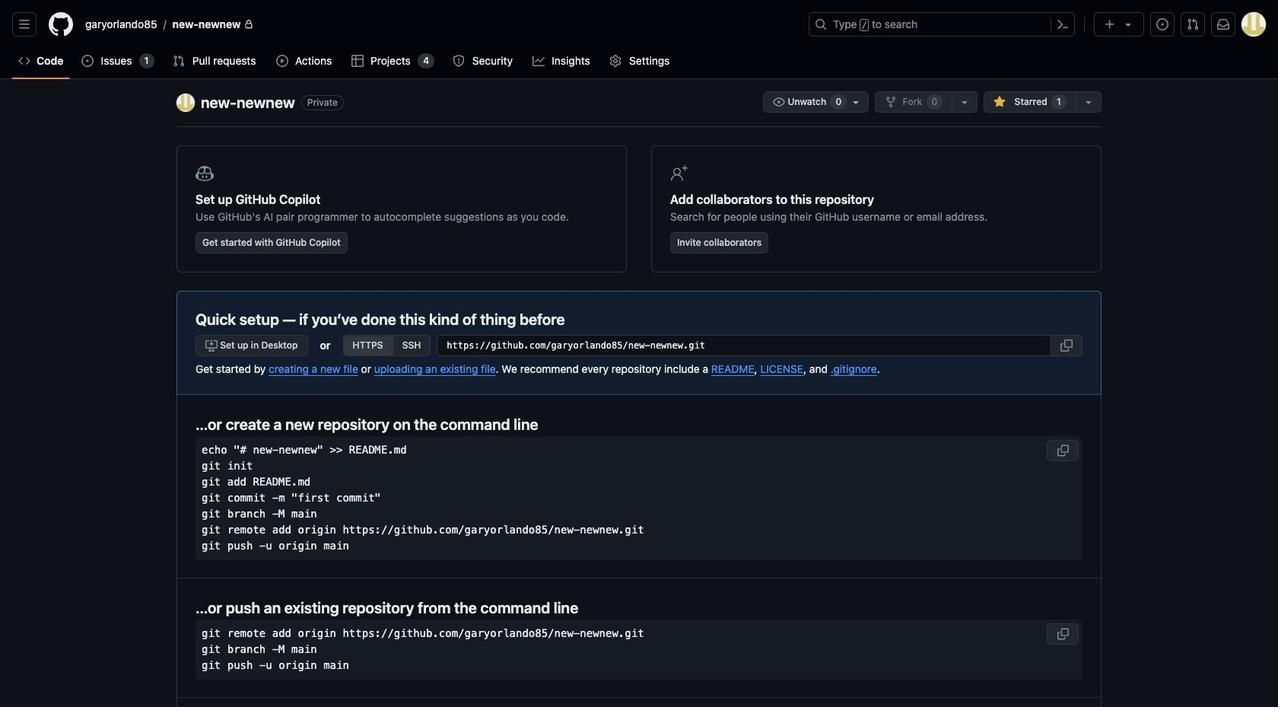 Task type: locate. For each thing, give the bounding box(es) containing it.
issue opened image right code image
[[82, 55, 94, 67]]

list
[[79, 12, 800, 37]]

git pull request image
[[173, 55, 185, 67]]

copy to clipboard image
[[1061, 339, 1073, 352]]

git pull request image
[[1187, 18, 1200, 30]]

code image
[[18, 55, 30, 67]]

person add image
[[671, 164, 689, 183]]

command palette image
[[1057, 18, 1069, 30]]

see your forks of this repository image
[[959, 96, 972, 108]]

issue opened image left git pull request icon
[[1157, 18, 1169, 30]]

shield image
[[453, 55, 465, 67]]

add this repository to a list image
[[1083, 96, 1095, 108]]

eye image
[[774, 96, 786, 108]]

1 copy to clipboard image from the top
[[1057, 444, 1069, 456]]

copy to clipboard image
[[1057, 444, 1069, 456], [1057, 628, 1069, 640]]

0 horizontal spatial issue opened image
[[82, 55, 94, 67]]

1 horizontal spatial issue opened image
[[1157, 18, 1169, 30]]

table image
[[351, 55, 364, 67]]

1 vertical spatial issue opened image
[[82, 55, 94, 67]]

issue opened image
[[1157, 18, 1169, 30], [82, 55, 94, 67]]

notifications image
[[1218, 18, 1230, 30]]

0 vertical spatial copy to clipboard image
[[1057, 444, 1069, 456]]

play image
[[276, 55, 288, 67]]

1 vertical spatial copy to clipboard image
[[1057, 628, 1069, 640]]

copilot image
[[196, 164, 214, 183]]

0 vertical spatial issue opened image
[[1157, 18, 1169, 30]]

triangle down image
[[1123, 18, 1135, 30]]

homepage image
[[49, 12, 73, 37]]



Task type: describe. For each thing, give the bounding box(es) containing it.
issue opened image for git pull request image
[[82, 55, 94, 67]]

repo forked image
[[885, 96, 897, 108]]

desktop download image
[[206, 339, 218, 352]]

1 user starred this repository element
[[1052, 94, 1067, 110]]

lock image
[[244, 20, 253, 29]]

star fill image
[[994, 96, 1007, 108]]

plus image
[[1104, 18, 1117, 30]]

owner avatar image
[[177, 94, 195, 112]]

2 copy to clipboard image from the top
[[1057, 628, 1069, 640]]

gear image
[[610, 55, 622, 67]]

Clone URL text field
[[437, 335, 1052, 356]]

issue opened image for git pull request icon
[[1157, 18, 1169, 30]]

graph image
[[533, 55, 545, 67]]



Task type: vqa. For each thing, say whether or not it's contained in the screenshot.
the bottommost dot fill icon
no



